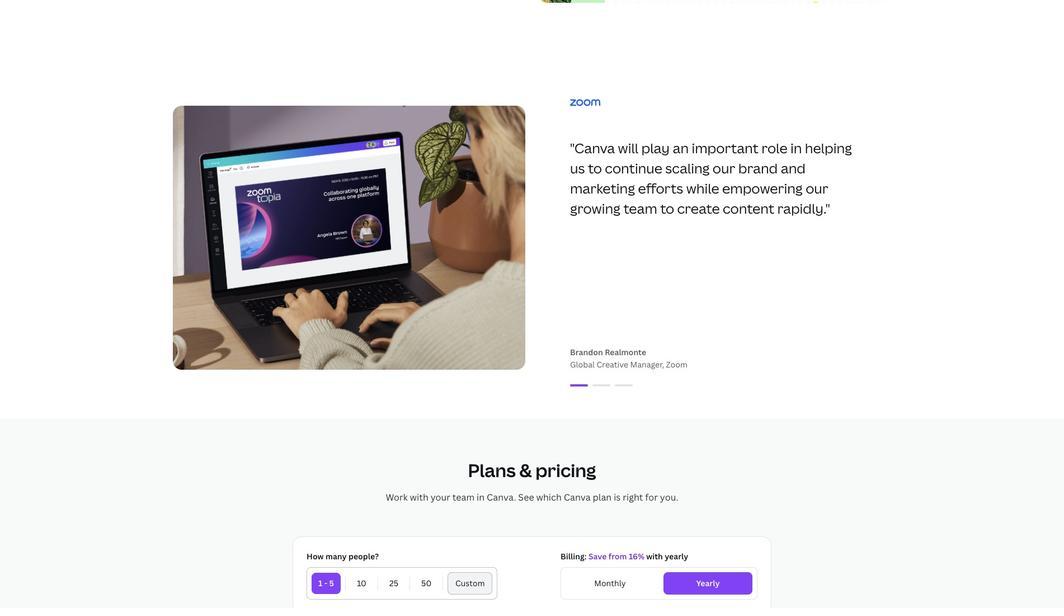 Task type: locate. For each thing, give the bounding box(es) containing it.
"canva will play an important role in helping us to continue scaling our brand and marketing efforts while empowering our growing team to create content rapidly."
[[570, 139, 852, 218]]

1 horizontal spatial team
[[624, 199, 657, 218]]

in up and
[[791, 139, 802, 157]]

efforts
[[638, 179, 684, 198]]

team inside "canva will play an important role in helping us to continue scaling our brand and marketing efforts while empowering our growing team to create content rapidly."
[[624, 199, 657, 218]]

scaling
[[666, 159, 710, 178]]

team
[[624, 199, 657, 218], [453, 491, 475, 504]]

growing
[[570, 199, 621, 218]]

0 vertical spatial team
[[624, 199, 657, 218]]

to
[[588, 159, 602, 178], [660, 199, 674, 218]]

will
[[618, 139, 639, 157]]

select a quotation tab list
[[539, 379, 892, 392]]

to right us
[[588, 159, 602, 178]]

0 vertical spatial in
[[791, 139, 802, 157]]

you.
[[660, 491, 679, 504]]

&
[[520, 458, 532, 483]]

"canva
[[570, 139, 615, 157]]

1 vertical spatial in
[[477, 491, 485, 504]]

canva.
[[487, 491, 516, 504]]

1 horizontal spatial in
[[791, 139, 802, 157]]

manager,
[[630, 359, 664, 370]]

zoom image
[[570, 99, 601, 106]]

0 horizontal spatial to
[[588, 159, 602, 178]]

which
[[536, 491, 562, 504]]

image 4 - whiteboards image
[[539, 0, 892, 3]]

our
[[713, 159, 736, 178], [806, 179, 829, 198]]

work with your team in canva. see which canva plan is right for you.
[[386, 491, 679, 504]]

right
[[623, 491, 643, 504]]

continue
[[605, 159, 663, 178]]

for
[[645, 491, 658, 504]]

team down efforts
[[624, 199, 657, 218]]

in
[[791, 139, 802, 157], [477, 491, 485, 504]]

zoom
[[666, 359, 688, 370]]

1 horizontal spatial our
[[806, 179, 829, 198]]

team right your
[[453, 491, 475, 504]]

marketing
[[570, 179, 635, 198]]

1 horizontal spatial to
[[660, 199, 674, 218]]

0 horizontal spatial in
[[477, 491, 485, 504]]

empowering
[[723, 179, 803, 198]]

to down efforts
[[660, 199, 674, 218]]

global
[[570, 359, 595, 370]]

create
[[677, 199, 720, 218]]

brandon realmonte global creative manager, zoom
[[570, 347, 688, 370]]

pricing
[[536, 458, 596, 483]]

us
[[570, 159, 585, 178]]

with
[[410, 491, 429, 504]]

0 horizontal spatial our
[[713, 159, 736, 178]]

brand
[[739, 159, 778, 178]]

0 vertical spatial to
[[588, 159, 602, 178]]

in left canva.
[[477, 491, 485, 504]]

canva
[[564, 491, 591, 504]]

work
[[386, 491, 408, 504]]

our up rapidly."
[[806, 179, 829, 198]]

0 horizontal spatial team
[[453, 491, 475, 504]]

plan
[[593, 491, 612, 504]]

role
[[762, 139, 788, 157]]

1 vertical spatial team
[[453, 491, 475, 504]]

our down important
[[713, 159, 736, 178]]

1 vertical spatial our
[[806, 179, 829, 198]]

an
[[673, 139, 689, 157]]

while
[[687, 179, 720, 198]]



Task type: vqa. For each thing, say whether or not it's contained in the screenshot.
bottom you
no



Task type: describe. For each thing, give the bounding box(es) containing it.
brandon
[[570, 347, 603, 358]]

your
[[431, 491, 451, 504]]

0 vertical spatial our
[[713, 159, 736, 178]]

plans & pricing
[[468, 458, 596, 483]]

helping
[[805, 139, 852, 157]]

see
[[518, 491, 534, 504]]

1 vertical spatial to
[[660, 199, 674, 218]]

plans
[[468, 458, 516, 483]]

play
[[642, 139, 670, 157]]

rapidly."
[[778, 199, 830, 218]]

is
[[614, 491, 621, 504]]

content
[[723, 199, 775, 218]]

in inside "canva will play an important role in helping us to continue scaling our brand and marketing efforts while empowering our growing team to create content rapidly."
[[791, 139, 802, 157]]

creative
[[597, 359, 629, 370]]

important
[[692, 139, 759, 157]]

realmonte
[[605, 347, 646, 358]]

and
[[781, 159, 806, 178]]



